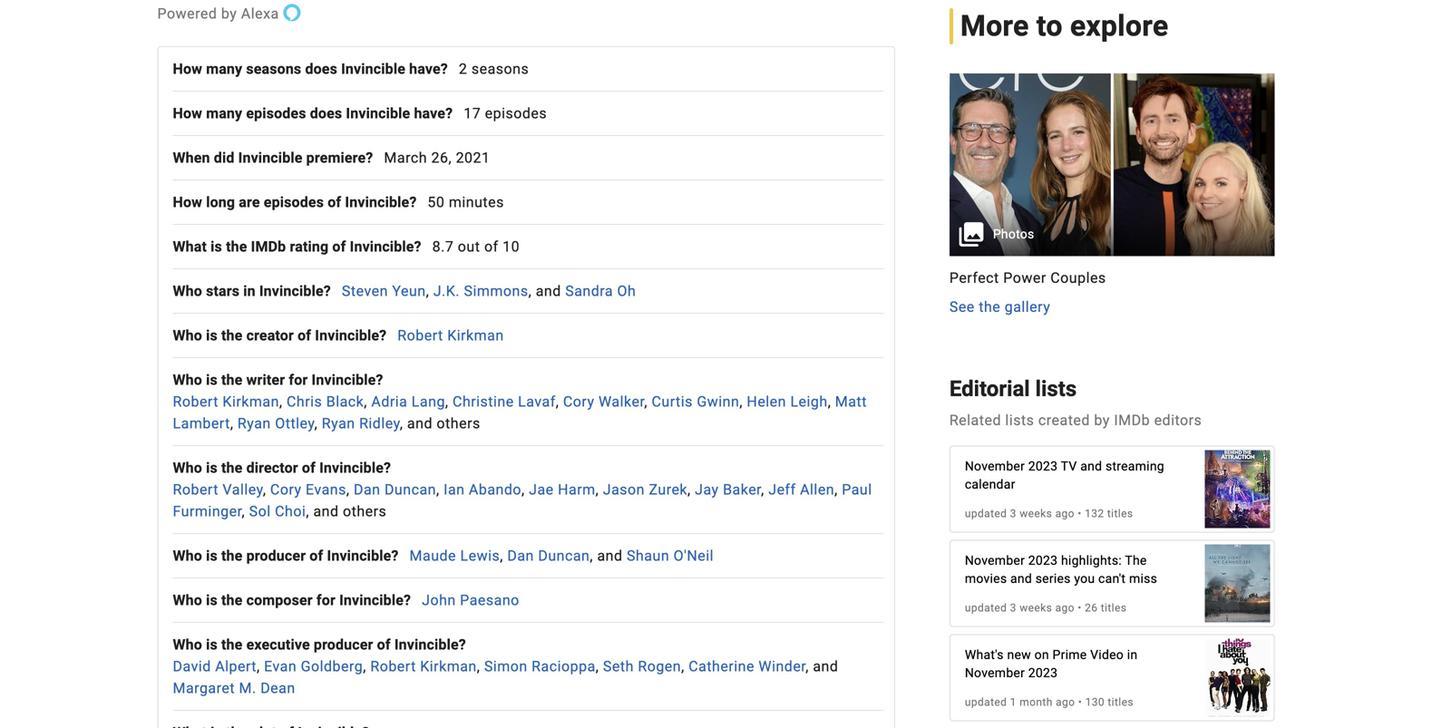 Task type: locate. For each thing, give the bounding box(es) containing it.
1 horizontal spatial dan
[[507, 547, 534, 565]]

0 vertical spatial duncan
[[384, 481, 436, 498]]

cory
[[563, 393, 595, 410], [270, 481, 302, 498]]

0 horizontal spatial dan duncan link
[[354, 481, 436, 498]]

2023 inside november 2023 tv and streaming calendar
[[1028, 459, 1058, 474]]

and left series
[[1010, 571, 1032, 586]]

have? left 17
[[414, 105, 453, 122]]

november inside what's new on prime video in november 2023
[[965, 666, 1025, 681]]

1 vertical spatial many
[[206, 105, 242, 122]]

invincible? inside who is the executive producer of invincible? david alpert , evan goldberg , robert kirkman , simon racioppa , seth rogen , catherine winder , and margaret m. dean
[[394, 636, 466, 653]]

, left christine
[[445, 393, 449, 410]]

lists
[[1035, 376, 1077, 402], [1005, 412, 1034, 429]]

dan right evans
[[354, 481, 380, 498]]

can't
[[1098, 571, 1126, 586]]

simmons
[[464, 282, 528, 300]]

2 november from the top
[[965, 553, 1025, 568]]

cory right lavaf
[[563, 393, 595, 410]]

invincible up how many episodes does invincible have?
[[341, 60, 405, 78]]

0 vertical spatial 2023
[[1028, 459, 1058, 474]]

november
[[965, 459, 1025, 474], [965, 553, 1025, 568], [965, 666, 1025, 681]]

black
[[326, 393, 364, 410]]

ryan down black
[[322, 415, 355, 432]]

3 who from the top
[[173, 371, 202, 389]]

seasons down alexa
[[246, 60, 301, 78]]

1 vertical spatial for
[[316, 592, 336, 609]]

3 2023 from the top
[[1028, 666, 1058, 681]]

1 3 from the top
[[1010, 507, 1017, 520]]

1 • from the top
[[1078, 507, 1082, 520]]

, up , sol choi , and others
[[346, 481, 350, 498]]

november down what's
[[965, 666, 1025, 681]]

the left creator
[[221, 327, 243, 344]]

what's
[[965, 648, 1004, 663]]

john
[[422, 592, 456, 609]]

ian abando link
[[444, 481, 522, 498]]

1 horizontal spatial cory
[[563, 393, 595, 410]]

in inside what's new on prime video in november 2023
[[1127, 648, 1138, 663]]

2 vertical spatial 2023
[[1028, 666, 1058, 681]]

november for and
[[965, 553, 1025, 568]]

1 horizontal spatial lists
[[1035, 376, 1077, 402]]

1 vertical spatial duncan
[[538, 547, 590, 565]]

movies
[[965, 571, 1007, 586]]

1 vertical spatial by
[[1094, 412, 1110, 429]]

, up the "ryan ridley" link
[[364, 393, 367, 410]]

1 vertical spatial imdb
[[1114, 412, 1150, 429]]

1 how from the top
[[173, 60, 202, 78]]

0 horizontal spatial in
[[243, 282, 256, 300]]

who for who is the director of invincible?
[[173, 459, 202, 477]]

2023 left tv
[[1028, 459, 1058, 474]]

1 vertical spatial 2023
[[1028, 553, 1058, 568]]

0 vertical spatial weeks
[[1020, 507, 1052, 520]]

2 • from the top
[[1078, 602, 1082, 614]]

2 2023 from the top
[[1028, 553, 1058, 568]]

2 many from the top
[[206, 105, 242, 122]]

is for imdb
[[211, 238, 222, 255]]

1 vertical spatial titles
[[1101, 602, 1127, 614]]

november inside the november 2023 highlights: the movies and series you can't miss
[[965, 553, 1025, 568]]

, left seth
[[596, 658, 599, 675]]

, left paul on the bottom of the page
[[835, 481, 838, 498]]

cory down the who is the director of invincible?
[[270, 481, 302, 498]]

1 horizontal spatial in
[[1127, 648, 1138, 663]]

many up the did at the top
[[206, 105, 242, 122]]

minutes
[[449, 194, 504, 211]]

17 episodes
[[464, 105, 547, 122]]

imdb left editors
[[1114, 412, 1150, 429]]

kirkman down writer
[[223, 393, 279, 410]]

producer
[[246, 547, 306, 565], [314, 636, 373, 653]]

updated for what's new on prime video in november 2023
[[965, 696, 1007, 709]]

robert down yeun
[[398, 327, 443, 344]]

1 many from the top
[[206, 60, 242, 78]]

many
[[206, 60, 242, 78], [206, 105, 242, 122]]

evan goldberg link
[[264, 658, 363, 675]]

1 vertical spatial weeks
[[1020, 602, 1052, 614]]

1 vertical spatial cory
[[270, 481, 302, 498]]

2 3 from the top
[[1010, 602, 1017, 614]]

0 vertical spatial does
[[305, 60, 337, 78]]

furminger
[[173, 503, 242, 520]]

sol
[[249, 503, 271, 520]]

explore
[[1070, 9, 1169, 43]]

highlights:
[[1061, 553, 1122, 568]]

5 who from the top
[[173, 547, 202, 565]]

who for who is the producer of invincible?
[[173, 547, 202, 565]]

, down the "cory evans" link
[[306, 503, 309, 520]]

, left helen
[[739, 393, 743, 410]]

group containing perfect power couples
[[949, 73, 1275, 318]]

premiere?
[[306, 149, 373, 166]]

2023 inside the november 2023 highlights: the movies and series you can't miss
[[1028, 553, 1058, 568]]

how down the powered
[[173, 60, 202, 78]]

1 horizontal spatial dan duncan link
[[507, 547, 590, 565]]

, left sol
[[242, 503, 245, 520]]

others down evans
[[343, 503, 387, 520]]

november inside november 2023 tv and streaming calendar
[[965, 459, 1025, 474]]

perfect power couples link
[[949, 267, 1275, 289]]

1 horizontal spatial by
[[1094, 412, 1110, 429]]

production art image
[[949, 73, 1275, 257]]

•
[[1078, 507, 1082, 520], [1078, 602, 1082, 614], [1078, 696, 1082, 709]]

2 who from the top
[[173, 327, 202, 344]]

2023 down on
[[1028, 666, 1058, 681]]

the for who is the director of invincible?
[[221, 459, 243, 477]]

how for how many episodes does invincible have?
[[173, 105, 202, 122]]

ago left 26
[[1055, 602, 1075, 614]]

0 vertical spatial updated
[[965, 507, 1007, 520]]

who is the executive producer of invincible? david alpert , evan goldberg , robert kirkman , simon racioppa , seth rogen , catherine winder , and margaret m. dean
[[173, 636, 838, 697]]

how long are episodes of invincible?
[[173, 194, 417, 211]]

robert kirkman link down john
[[370, 658, 477, 675]]

have? left 2
[[409, 60, 448, 78]]

0 horizontal spatial duncan
[[384, 481, 436, 498]]

imdb left rating
[[251, 238, 286, 255]]

0 horizontal spatial ryan
[[238, 415, 271, 432]]

episodes up when did invincible premiere?
[[246, 105, 306, 122]]

1 vertical spatial lists
[[1005, 412, 1034, 429]]

who is the producer of invincible?
[[173, 547, 399, 565]]

1 weeks from the top
[[1020, 507, 1052, 520]]

editorial lists
[[949, 376, 1077, 402]]

writer
[[246, 371, 285, 389]]

, up sol
[[263, 481, 266, 498]]

out
[[458, 238, 480, 255]]

2 vertical spatial kirkman
[[420, 658, 477, 675]]

is for writer
[[206, 371, 218, 389]]

7 who from the top
[[173, 636, 202, 653]]

seth
[[603, 658, 634, 675]]

• left '132'
[[1078, 507, 1082, 520]]

cory evans link
[[270, 481, 346, 498]]

ian
[[444, 481, 465, 498]]

1 horizontal spatial for
[[316, 592, 336, 609]]

kirkman
[[447, 327, 504, 344], [223, 393, 279, 410], [420, 658, 477, 675]]

1 vertical spatial 3
[[1010, 602, 1017, 614]]

0 horizontal spatial lists
[[1005, 412, 1034, 429]]

gallery
[[1005, 299, 1051, 316]]

0 vertical spatial lists
[[1035, 376, 1077, 402]]

2 vertical spatial titles
[[1108, 696, 1134, 709]]

robert right goldberg
[[370, 658, 416, 675]]

, ryan ottley , ryan ridley , and others
[[230, 415, 480, 432]]

simon racioppa link
[[484, 658, 596, 675]]

ago right month
[[1056, 696, 1075, 709]]

0 vertical spatial invincible
[[341, 60, 405, 78]]

0 vertical spatial producer
[[246, 547, 306, 565]]

how up when
[[173, 105, 202, 122]]

robert valley , cory evans , dan duncan , ian abando , jae harm , jason zurek , jay baker , jeff allen ,
[[173, 481, 842, 498]]

the left writer
[[221, 371, 243, 389]]

seasons right 2
[[471, 60, 529, 78]]

for up chris
[[289, 371, 308, 389]]

november up movies
[[965, 553, 1025, 568]]

1 vertical spatial dan
[[507, 547, 534, 565]]

2 updated from the top
[[965, 602, 1007, 614]]

many down powered by alexa
[[206, 60, 242, 78]]

is for composer
[[206, 592, 218, 609]]

1 vertical spatial •
[[1078, 602, 1082, 614]]

producer up goldberg
[[314, 636, 373, 653]]

0 horizontal spatial for
[[289, 371, 308, 389]]

1 horizontal spatial seasons
[[471, 60, 529, 78]]

3 how from the top
[[173, 194, 202, 211]]

all the light we cannot see (2023) image
[[1205, 535, 1270, 632]]

for for writer
[[289, 371, 308, 389]]

invincible? down , sol choi , and others
[[327, 547, 399, 565]]

you
[[1074, 571, 1095, 586]]

2023
[[1028, 459, 1058, 474], [1028, 553, 1058, 568], [1028, 666, 1058, 681]]

how many episodes does invincible have?
[[173, 105, 453, 122]]

3 up new
[[1010, 602, 1017, 614]]

the up the valley
[[221, 459, 243, 477]]

the right see at the top right of page
[[979, 299, 1001, 316]]

editors
[[1154, 412, 1202, 429]]

who for who stars in invincible?
[[173, 282, 202, 300]]

others down christine
[[437, 415, 480, 432]]

kirkman down j.k. simmons link
[[447, 327, 504, 344]]

kirkman for robert kirkman
[[447, 327, 504, 344]]

robert
[[398, 327, 443, 344], [173, 393, 219, 410], [173, 481, 219, 498], [370, 658, 416, 675]]

0 vertical spatial for
[[289, 371, 308, 389]]

invincible? up black
[[312, 371, 383, 389]]

does for episodes
[[310, 105, 342, 122]]

2 vertical spatial november
[[965, 666, 1025, 681]]

rating
[[290, 238, 329, 255]]

for right composer
[[316, 592, 336, 609]]

2 vertical spatial ago
[[1056, 696, 1075, 709]]

titles right '132'
[[1107, 507, 1133, 520]]

2 vertical spatial invincible
[[238, 149, 303, 166]]

0 vertical spatial how
[[173, 60, 202, 78]]

0 vertical spatial robert kirkman link
[[398, 327, 504, 344]]

titles for what's new on prime video in november 2023
[[1108, 696, 1134, 709]]

new
[[1007, 648, 1031, 663]]

robert valley link
[[173, 481, 263, 498]]

ago for highlights:
[[1055, 602, 1075, 614]]

• left 130
[[1078, 696, 1082, 709]]

, left jae
[[522, 481, 525, 498]]

the for who is the executive producer of invincible? david alpert , evan goldberg , robert kirkman , simon racioppa , seth rogen , catherine winder , and margaret m. dean
[[221, 636, 243, 653]]

group
[[949, 73, 1275, 318]]

3 down "calendar"
[[1010, 507, 1017, 520]]

0 horizontal spatial dan
[[354, 481, 380, 498]]

lists up created
[[1035, 376, 1077, 402]]

3 updated from the top
[[965, 696, 1007, 709]]

1 vertical spatial updated
[[965, 602, 1007, 614]]

updated down "calendar"
[[965, 507, 1007, 520]]

the for who is the composer for invincible?
[[221, 592, 243, 609]]

1 horizontal spatial ryan
[[322, 415, 355, 432]]

1 vertical spatial dan duncan link
[[507, 547, 590, 565]]

• left 26
[[1078, 602, 1082, 614]]

and inside who is the executive producer of invincible? david alpert , evan goldberg , robert kirkman , simon racioppa , seth rogen , catherine winder , and margaret m. dean
[[813, 658, 838, 675]]

dan duncan link down paul furminger link
[[507, 547, 590, 565]]

130
[[1085, 696, 1105, 709]]

have?
[[409, 60, 448, 78], [414, 105, 453, 122]]

0 vertical spatial by
[[221, 5, 237, 22]]

0 vertical spatial 3
[[1010, 507, 1017, 520]]

1 updated from the top
[[965, 507, 1007, 520]]

1 vertical spatial producer
[[314, 636, 373, 653]]

3 • from the top
[[1078, 696, 1082, 709]]

0 horizontal spatial imdb
[[251, 238, 286, 255]]

invincible? for how long are episodes of invincible?
[[345, 194, 417, 211]]

updated down movies
[[965, 602, 1007, 614]]

paul furminger
[[173, 481, 872, 520]]

titles for november 2023 highlights: the movies and series you can't miss
[[1101, 602, 1127, 614]]

baker
[[723, 481, 761, 498]]

november up "calendar"
[[965, 459, 1025, 474]]

1 vertical spatial invincible
[[346, 105, 410, 122]]

invincible up the march
[[346, 105, 410, 122]]

invincible? for who is the director of invincible?
[[319, 459, 391, 477]]

and left 'shaun'
[[597, 547, 623, 565]]

weeks down series
[[1020, 602, 1052, 614]]

4 who from the top
[[173, 459, 202, 477]]

26
[[1085, 602, 1098, 614]]

kirkman left simon
[[420, 658, 477, 675]]

weeks for calendar
[[1020, 507, 1052, 520]]

chris
[[287, 393, 322, 410]]

titles
[[1107, 507, 1133, 520], [1101, 602, 1127, 614], [1108, 696, 1134, 709]]

, left sandra
[[528, 282, 532, 300]]

powered
[[157, 5, 217, 22]]

invincible right the did at the top
[[238, 149, 303, 166]]

3 november from the top
[[965, 666, 1025, 681]]

lewis
[[460, 547, 500, 565]]

oh
[[617, 282, 636, 300]]

andrew keegan, heath ledger, julia stiles, gabrielle union, susan may pratt, joseph gordon-levitt, david krumholtz, and larisa oleynik in 10 things i hate about you (1999) image
[[1205, 630, 1270, 726]]

for for composer
[[316, 592, 336, 609]]

titles right 130
[[1108, 696, 1134, 709]]

choi
[[275, 503, 306, 520]]

the inside who is the executive producer of invincible? david alpert , evan goldberg , robert kirkman , simon racioppa , seth rogen , catherine winder , and margaret m. dean
[[221, 636, 243, 653]]

photos link
[[949, 73, 1275, 256]]

1 vertical spatial ago
[[1055, 602, 1075, 614]]

1 horizontal spatial imdb
[[1114, 412, 1150, 429]]

3 for calendar
[[1010, 507, 1017, 520]]

and right winder
[[813, 658, 838, 675]]

2021
[[456, 149, 490, 166]]

invincible? for who is the producer of invincible?
[[327, 547, 399, 565]]

and left sandra
[[536, 282, 561, 300]]

invincible? for who is the composer for invincible?
[[339, 592, 411, 609]]

matt
[[835, 393, 867, 410]]

1 vertical spatial have?
[[414, 105, 453, 122]]

weeks for and
[[1020, 602, 1052, 614]]

invincible? down john
[[394, 636, 466, 653]]

how left long
[[173, 194, 202, 211]]

0 vertical spatial many
[[206, 60, 242, 78]]

0 vertical spatial imdb
[[251, 238, 286, 255]]

,
[[426, 282, 429, 300], [528, 282, 532, 300], [279, 393, 283, 410], [364, 393, 367, 410], [445, 393, 449, 410], [556, 393, 559, 410], [644, 393, 648, 410], [739, 393, 743, 410], [828, 393, 831, 410], [230, 415, 234, 432], [314, 415, 318, 432], [400, 415, 403, 432], [263, 481, 266, 498], [346, 481, 350, 498], [436, 481, 440, 498], [522, 481, 525, 498], [596, 481, 599, 498], [688, 481, 691, 498], [761, 481, 764, 498], [835, 481, 838, 498], [242, 503, 245, 520], [306, 503, 309, 520], [500, 547, 503, 565], [590, 547, 593, 565], [257, 658, 260, 675], [363, 658, 366, 675], [477, 658, 480, 675], [596, 658, 599, 675], [681, 658, 685, 675], [806, 658, 809, 675]]

6 who from the top
[[173, 592, 202, 609]]

is inside who is the executive producer of invincible? david alpert , evan goldberg , robert kirkman , simon racioppa , seth rogen , catherine winder , and margaret m. dean
[[206, 636, 218, 653]]

robert kirkman link down j.k.
[[398, 327, 504, 344]]

1 vertical spatial how
[[173, 105, 202, 122]]

invincible? down what is the imdb rating of invincible?
[[259, 282, 331, 300]]

lavaf
[[518, 393, 556, 410]]

robert up lambert
[[173, 393, 219, 410]]

0 vertical spatial kirkman
[[447, 327, 504, 344]]

• for on
[[1078, 696, 1082, 709]]

1 november from the top
[[965, 459, 1025, 474]]

0 vertical spatial titles
[[1107, 507, 1133, 520]]

duncan down jae harm link
[[538, 547, 590, 565]]

curtis gwinn link
[[652, 393, 739, 410]]

abando
[[469, 481, 522, 498]]

streaming
[[1106, 459, 1164, 474]]

calendar
[[965, 477, 1015, 492]]

november for calendar
[[965, 459, 1025, 474]]

updated for november 2023 tv and streaming calendar
[[965, 507, 1007, 520]]

1 who from the top
[[173, 282, 202, 300]]

november 2023 highlights: the movies and series you can't miss
[[965, 553, 1157, 586]]

2 vertical spatial •
[[1078, 696, 1082, 709]]

shaun o'neil link
[[627, 547, 714, 565]]

more
[[960, 9, 1029, 43]]

2 weeks from the top
[[1020, 602, 1052, 614]]

the down are
[[226, 238, 247, 255]]

0 vertical spatial november
[[965, 459, 1025, 474]]

imdb
[[251, 238, 286, 255], [1114, 412, 1150, 429]]

does up how many episodes does invincible have?
[[305, 60, 337, 78]]

1 2023 from the top
[[1028, 459, 1058, 474]]

updated left 1 on the right bottom of page
[[965, 696, 1007, 709]]

david alpert link
[[173, 658, 257, 675]]

ryan
[[238, 415, 271, 432], [322, 415, 355, 432]]

does up "premiere?"
[[310, 105, 342, 122]]

0 horizontal spatial seasons
[[246, 60, 301, 78]]

1 vertical spatial kirkman
[[223, 393, 279, 410]]

sandra
[[565, 282, 613, 300]]

invincible
[[341, 60, 405, 78], [346, 105, 410, 122], [238, 149, 303, 166]]

0 horizontal spatial others
[[343, 503, 387, 520]]

0 vertical spatial •
[[1078, 507, 1082, 520]]

producer down sol choi link
[[246, 547, 306, 565]]

photos group
[[949, 73, 1275, 257]]

0 vertical spatial ago
[[1055, 507, 1075, 520]]

and right tv
[[1080, 459, 1102, 474]]

1 horizontal spatial producer
[[314, 636, 373, 653]]

1 vertical spatial november
[[965, 553, 1025, 568]]

and
[[536, 282, 561, 300], [407, 415, 433, 432], [1080, 459, 1102, 474], [313, 503, 339, 520], [597, 547, 623, 565], [1010, 571, 1032, 586], [813, 658, 838, 675]]

1 vertical spatial in
[[1127, 648, 1138, 663]]

invincible? left john
[[339, 592, 411, 609]]

the for who is the writer for invincible?
[[221, 371, 243, 389]]

1 vertical spatial does
[[310, 105, 342, 122]]

who for who is the creator of invincible?
[[173, 327, 202, 344]]

series
[[1035, 571, 1071, 586]]

the up alpert
[[221, 636, 243, 653]]

0 vertical spatial others
[[437, 415, 480, 432]]

2 how from the top
[[173, 105, 202, 122]]

2 vertical spatial updated
[[965, 696, 1007, 709]]

2 vertical spatial how
[[173, 194, 202, 211]]

duncan left ian
[[384, 481, 436, 498]]

0 vertical spatial have?
[[409, 60, 448, 78]]

is
[[211, 238, 222, 255], [206, 327, 218, 344], [206, 371, 218, 389], [206, 459, 218, 477], [206, 547, 218, 565], [206, 592, 218, 609], [206, 636, 218, 653]]



Task type: describe. For each thing, give the bounding box(es) containing it.
updated for november 2023 highlights: the movies and series you can't miss
[[965, 602, 1007, 614]]

robert kirkman
[[398, 327, 504, 344]]

robert for robert kirkman
[[398, 327, 443, 344]]

john paesano
[[422, 592, 519, 609]]

, down chris black link
[[314, 415, 318, 432]]

adria lang link
[[371, 393, 445, 410]]

kirkman for robert kirkman , chris black , adria lang , christine lavaf , cory walker , curtis gwinn , helen leigh ,
[[223, 393, 279, 410]]

, right catherine
[[806, 658, 809, 675]]

2023 for tv
[[1028, 459, 1058, 474]]

long
[[206, 194, 235, 211]]

, left 'shaun'
[[590, 547, 593, 565]]

are
[[239, 194, 260, 211]]

2023 for highlights:
[[1028, 553, 1058, 568]]

related
[[949, 412, 1001, 429]]

1 vertical spatial robert kirkman link
[[173, 393, 279, 410]]

, left "curtis"
[[644, 393, 648, 410]]

who for who is the writer for invincible?
[[173, 371, 202, 389]]

dean
[[260, 680, 295, 697]]

zurek
[[649, 481, 688, 498]]

2 seasons
[[459, 60, 529, 78]]

invincible for episodes
[[346, 105, 410, 122]]

lang
[[412, 393, 445, 410]]

behind the attraction (2021) image
[[1205, 441, 1270, 538]]

50 minutes
[[428, 194, 504, 211]]

jay baker link
[[695, 481, 761, 498]]

jeff
[[768, 481, 796, 498]]

8.7 out of 10
[[432, 238, 520, 255]]

, left catherine
[[681, 658, 685, 675]]

alexa image
[[283, 3, 302, 22]]

0 vertical spatial dan
[[354, 481, 380, 498]]

does for seasons
[[305, 60, 337, 78]]

titles for november 2023 tv and streaming calendar
[[1107, 507, 1133, 520]]

perfect power couples
[[949, 270, 1106, 287]]

director
[[246, 459, 298, 477]]

jae
[[529, 481, 554, 498]]

, left ian
[[436, 481, 440, 498]]

who is the director of invincible?
[[173, 459, 391, 477]]

, left jason on the bottom left of the page
[[596, 481, 599, 498]]

the
[[1125, 553, 1147, 568]]

episodes right 17
[[485, 105, 547, 122]]

, right evan
[[363, 658, 366, 675]]

, left jeff at right
[[761, 481, 764, 498]]

ago for tv
[[1055, 507, 1075, 520]]

simon
[[484, 658, 528, 675]]

evan
[[264, 658, 297, 675]]

editorial
[[949, 376, 1030, 402]]

producer inside who is the executive producer of invincible? david alpert , evan goldberg , robert kirkman , simon racioppa , seth rogen , catherine winder , and margaret m. dean
[[314, 636, 373, 653]]

and down evans
[[313, 503, 339, 520]]

paul furminger link
[[173, 481, 872, 520]]

updated 3 weeks ago • 26 titles
[[965, 602, 1127, 614]]

jay
[[695, 481, 719, 498]]

creator
[[246, 327, 294, 344]]

is for creator
[[206, 327, 218, 344]]

have? for how many seasons does invincible have?
[[409, 60, 448, 78]]

, left cory walker link
[[556, 393, 559, 410]]

catherine
[[689, 658, 755, 675]]

steven yeun , j.k. simmons , and sandra oh
[[342, 282, 636, 300]]

the for who is the producer of invincible?
[[221, 547, 243, 565]]

the for who is the creator of invincible?
[[221, 327, 243, 344]]

yeun
[[392, 282, 426, 300]]

, left ryan ottley link
[[230, 415, 234, 432]]

see
[[949, 299, 975, 316]]

ridley
[[359, 415, 400, 432]]

related lists created by imdb editors
[[949, 412, 1202, 429]]

jeff allen link
[[768, 481, 835, 498]]

1 ryan from the left
[[238, 415, 271, 432]]

robert for robert kirkman , chris black , adria lang , christine lavaf , cory walker , curtis gwinn , helen leigh ,
[[173, 393, 219, 410]]

, left j.k.
[[426, 282, 429, 300]]

2 ryan from the left
[[322, 415, 355, 432]]

episodes right are
[[264, 194, 324, 211]]

, up the paesano
[[500, 547, 503, 565]]

1
[[1010, 696, 1017, 709]]

, left simon
[[477, 658, 480, 675]]

steven yeun link
[[342, 282, 426, 300]]

david
[[173, 658, 211, 675]]

0 vertical spatial dan duncan link
[[354, 481, 436, 498]]

allen
[[800, 481, 835, 498]]

0 horizontal spatial by
[[221, 5, 237, 22]]

what is the imdb rating of invincible?
[[173, 238, 421, 255]]

, sol choi , and others
[[242, 503, 387, 520]]

of inside who is the executive producer of invincible? david alpert , evan goldberg , robert kirkman , simon racioppa , seth rogen , catherine winder , and margaret m. dean
[[377, 636, 391, 653]]

jason
[[603, 481, 645, 498]]

robert inside who is the executive producer of invincible? david alpert , evan goldberg , robert kirkman , simon racioppa , seth rogen , catherine winder , and margaret m. dean
[[370, 658, 416, 675]]

many for episodes
[[206, 105, 242, 122]]

lists for editorial
[[1035, 376, 1077, 402]]

have? for how many episodes does invincible have?
[[414, 105, 453, 122]]

, left the jay
[[688, 481, 691, 498]]

and inside november 2023 tv and streaming calendar
[[1080, 459, 1102, 474]]

1 vertical spatial others
[[343, 503, 387, 520]]

alpert
[[215, 658, 257, 675]]

, left matt
[[828, 393, 831, 410]]

ago for on
[[1056, 696, 1075, 709]]

invincible? up "steven yeun" link
[[350, 238, 421, 255]]

and inside the november 2023 highlights: the movies and series you can't miss
[[1010, 571, 1032, 586]]

created
[[1038, 412, 1090, 429]]

when did invincible premiere?
[[173, 149, 373, 166]]

, down adria lang link on the bottom
[[400, 415, 403, 432]]

executive
[[246, 636, 310, 653]]

harm
[[558, 481, 596, 498]]

j.k.
[[433, 282, 460, 300]]

invincible? for who is the writer for invincible?
[[312, 371, 383, 389]]

cory walker link
[[563, 393, 644, 410]]

robert for robert valley , cory evans , dan duncan , ian abando , jae harm , jason zurek , jay baker , jeff allen ,
[[173, 481, 219, 498]]

1 horizontal spatial others
[[437, 415, 480, 432]]

, left evan
[[257, 658, 260, 675]]

lists for related
[[1005, 412, 1034, 429]]

is for producer
[[206, 547, 218, 565]]

maude lewis link
[[410, 547, 500, 565]]

3 for and
[[1010, 602, 1017, 614]]

1 seasons from the left
[[246, 60, 301, 78]]

to
[[1036, 9, 1063, 43]]

catherine winder link
[[689, 658, 806, 675]]

matt lambert
[[173, 393, 867, 432]]

many for seasons
[[206, 60, 242, 78]]

1 horizontal spatial duncan
[[538, 547, 590, 565]]

valley
[[223, 481, 263, 498]]

the inside button
[[979, 299, 1001, 316]]

is for executive
[[206, 636, 218, 653]]

2023 inside what's new on prime video in november 2023
[[1028, 666, 1058, 681]]

when
[[173, 149, 210, 166]]

, down who is the writer for invincible?
[[279, 393, 283, 410]]

couples
[[1050, 270, 1106, 287]]

j.k. simmons link
[[433, 282, 528, 300]]

2 vertical spatial robert kirkman link
[[370, 658, 477, 675]]

robert kirkman , chris black , adria lang , christine lavaf , cory walker , curtis gwinn , helen leigh ,
[[173, 393, 835, 410]]

stars
[[206, 282, 240, 300]]

matt lambert link
[[173, 393, 867, 432]]

0 horizontal spatial cory
[[270, 481, 302, 498]]

is for director
[[206, 459, 218, 477]]

gwinn
[[697, 393, 739, 410]]

who for who is the composer for invincible?
[[173, 592, 202, 609]]

sandra oh link
[[565, 282, 636, 300]]

0 vertical spatial in
[[243, 282, 256, 300]]

goldberg
[[301, 658, 363, 675]]

prime
[[1053, 648, 1087, 663]]

what's new on prime video in november 2023
[[965, 648, 1138, 681]]

• for tv
[[1078, 507, 1082, 520]]

0 vertical spatial cory
[[563, 393, 595, 410]]

steven
[[342, 282, 388, 300]]

who is the creator of invincible?
[[173, 327, 387, 344]]

2 seasons from the left
[[471, 60, 529, 78]]

composer
[[246, 592, 313, 609]]

2
[[459, 60, 467, 78]]

rogen
[[638, 658, 681, 675]]

margaret m. dean link
[[173, 680, 295, 697]]

shaun
[[627, 547, 669, 565]]

updated 1 month ago • 130 titles
[[965, 696, 1134, 709]]

how for how long are episodes of invincible?
[[173, 194, 202, 211]]

who inside who is the executive producer of invincible? david alpert , evan goldberg , robert kirkman , simon racioppa , seth rogen , catherine winder , and margaret m. dean
[[173, 636, 202, 653]]

the for what is the imdb rating of invincible?
[[226, 238, 247, 255]]

helen leigh link
[[747, 393, 828, 410]]

how many seasons does invincible have?
[[173, 60, 448, 78]]

invincible for seasons
[[341, 60, 405, 78]]

invincible? for who is the creator of invincible?
[[315, 327, 387, 344]]

kirkman inside who is the executive producer of invincible? david alpert , evan goldberg , robert kirkman , simon racioppa , seth rogen , catherine winder , and margaret m. dean
[[420, 658, 477, 675]]

• for highlights:
[[1078, 602, 1082, 614]]

0 horizontal spatial producer
[[246, 547, 306, 565]]

how for how many seasons does invincible have?
[[173, 60, 202, 78]]

paesano
[[460, 592, 519, 609]]

and down 'lang'
[[407, 415, 433, 432]]

sol choi link
[[249, 503, 306, 520]]



Task type: vqa. For each thing, say whether or not it's contained in the screenshot.
refused
no



